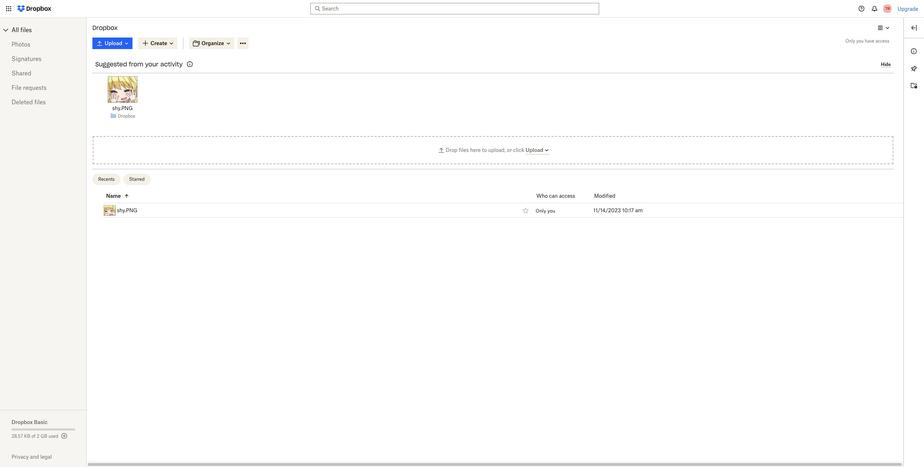 Task type: describe. For each thing, give the bounding box(es) containing it.
privacy and legal link
[[12, 454, 87, 460]]

signatures
[[12, 55, 41, 62]]

upload,
[[489, 147, 506, 153]]

upgrade
[[898, 6, 919, 12]]

you for only you have access
[[857, 38, 864, 44]]

modified
[[595, 193, 616, 199]]

name shy.png, modified 11/14/2023 10:17 am, element
[[87, 203, 905, 218]]

basic
[[34, 419, 48, 426]]

or
[[507, 147, 512, 153]]

gb
[[41, 434, 47, 439]]

shared link
[[12, 66, 75, 81]]

dropbox link
[[118, 113, 135, 120]]

upload inside upload popup button
[[105, 40, 122, 46]]

upgrade link
[[898, 6, 919, 12]]

dropbox for dropbox basic
[[12, 419, 33, 426]]

name button
[[106, 192, 519, 200]]

of
[[32, 434, 36, 439]]

suggested
[[95, 61, 127, 68]]

privacy and legal
[[12, 454, 52, 460]]

can
[[550, 193, 558, 199]]

hide
[[882, 62, 892, 67]]

suggested from your activity
[[95, 61, 183, 68]]

only you
[[536, 208, 556, 214]]

28.57 kb of 2 gb used
[[12, 434, 58, 439]]

modified button
[[595, 192, 635, 200]]

recents button
[[92, 174, 121, 185]]

get more space image
[[60, 432, 68, 441]]

your
[[145, 61, 159, 68]]

kb
[[24, 434, 30, 439]]

all files
[[12, 26, 32, 34]]

2
[[37, 434, 39, 439]]

from
[[129, 61, 143, 68]]

activity
[[161, 61, 183, 68]]

28.57
[[12, 434, 23, 439]]

tb
[[886, 6, 890, 11]]

who can access
[[537, 193, 576, 199]]

have
[[866, 38, 875, 44]]

deleted files link
[[12, 95, 75, 109]]

shared
[[12, 70, 31, 77]]

am
[[636, 207, 643, 213]]

deleted
[[12, 99, 33, 106]]

hide button
[[882, 62, 892, 68]]

shy.png link inside name shy.png, modified 11/14/2023 10:17 am, element
[[117, 206, 138, 215]]

only for only you
[[536, 208, 547, 214]]

legal
[[40, 454, 52, 460]]

photos
[[12, 41, 30, 48]]

signatures link
[[12, 52, 75, 66]]

upload button
[[526, 146, 550, 155]]

11/14/2023 10:17 am
[[594, 207, 643, 213]]

requests
[[23, 84, 47, 91]]

add to starred image
[[522, 206, 530, 215]]

create
[[151, 40, 167, 46]]

files for deleted
[[34, 99, 46, 106]]

file requests
[[12, 84, 47, 91]]

file requests link
[[12, 81, 75, 95]]

0 vertical spatial shy.png
[[112, 105, 133, 111]]



Task type: vqa. For each thing, say whether or not it's contained in the screenshot.
Only you's only
yes



Task type: locate. For each thing, give the bounding box(es) containing it.
2 vertical spatial files
[[459, 147, 469, 153]]

1 vertical spatial files
[[34, 99, 46, 106]]

0 vertical spatial /shy.png image
[[108, 76, 138, 103]]

0 vertical spatial dropbox
[[92, 24, 118, 31]]

starred
[[129, 177, 145, 182]]

0 horizontal spatial only
[[536, 208, 547, 214]]

starred button
[[123, 174, 151, 185]]

shy.png link up dropbox link
[[112, 104, 133, 112]]

files down file requests link
[[34, 99, 46, 106]]

files for all
[[21, 26, 32, 34]]

2 vertical spatial dropbox
[[12, 419, 33, 426]]

/shy.png image
[[108, 76, 138, 103], [104, 205, 116, 216]]

1 vertical spatial upload
[[526, 147, 544, 153]]

upload button
[[92, 38, 133, 49]]

access right have
[[876, 38, 890, 44]]

open pinned items image
[[910, 64, 919, 73]]

1 horizontal spatial access
[[876, 38, 890, 44]]

shy.png link down name
[[117, 206, 138, 215]]

0 vertical spatial files
[[21, 26, 32, 34]]

name
[[106, 193, 121, 199]]

only you have access
[[846, 38, 890, 44]]

only left have
[[846, 38, 856, 44]]

dropbox for dropbox link
[[118, 113, 135, 119]]

you left have
[[857, 38, 864, 44]]

upload inside upload dropdown button
[[526, 147, 544, 153]]

only
[[846, 38, 856, 44], [536, 208, 547, 214]]

global header element
[[0, 0, 925, 18]]

only inside name shy.png, modified 11/14/2023 10:17 am, element
[[536, 208, 547, 214]]

table
[[87, 189, 905, 218]]

1 horizontal spatial upload
[[526, 147, 544, 153]]

open information panel image
[[910, 47, 919, 56]]

0 vertical spatial you
[[857, 38, 864, 44]]

you
[[857, 38, 864, 44], [548, 208, 556, 214]]

table containing name
[[87, 189, 905, 218]]

you for only you
[[548, 208, 556, 214]]

files inside all files "link"
[[21, 26, 32, 34]]

drop files here to upload, or click
[[446, 147, 526, 153]]

files
[[21, 26, 32, 34], [34, 99, 46, 106], [459, 147, 469, 153]]

deleted files
[[12, 99, 46, 106]]

used
[[48, 434, 58, 439]]

0 vertical spatial access
[[876, 38, 890, 44]]

dropbox logo - go to the homepage image
[[14, 3, 54, 14]]

organize
[[202, 40, 224, 46]]

here
[[471, 147, 481, 153]]

0 vertical spatial shy.png link
[[112, 104, 133, 112]]

open details pane image
[[910, 23, 919, 32]]

/shy.png image down name
[[104, 205, 116, 216]]

tb button
[[882, 3, 894, 14]]

only for only you have access
[[846, 38, 856, 44]]

1 vertical spatial you
[[548, 208, 556, 214]]

upload
[[105, 40, 122, 46], [526, 147, 544, 153]]

1 vertical spatial access
[[560, 193, 576, 199]]

10:17
[[623, 207, 634, 213]]

open activity image
[[910, 82, 919, 90]]

shy.png up dropbox link
[[112, 105, 133, 111]]

files right all
[[21, 26, 32, 34]]

0 horizontal spatial access
[[560, 193, 576, 199]]

0 horizontal spatial files
[[21, 26, 32, 34]]

upload right click at the right top of page
[[526, 147, 544, 153]]

0 vertical spatial upload
[[105, 40, 122, 46]]

1 vertical spatial shy.png
[[117, 207, 138, 213]]

2 horizontal spatial files
[[459, 147, 469, 153]]

privacy
[[12, 454, 29, 460]]

0 vertical spatial only
[[846, 38, 856, 44]]

/shy.png image up dropbox link
[[108, 76, 138, 103]]

/shy.png image inside name shy.png, modified 11/14/2023 10:17 am, element
[[104, 205, 116, 216]]

recents
[[98, 177, 115, 182]]

all files link
[[12, 24, 87, 36]]

click
[[514, 147, 525, 153]]

files inside deleted files link
[[34, 99, 46, 106]]

only down who
[[536, 208, 547, 214]]

and
[[30, 454, 39, 460]]

1 vertical spatial /shy.png image
[[104, 205, 116, 216]]

photos link
[[12, 37, 75, 52]]

1 horizontal spatial only
[[846, 38, 856, 44]]

to
[[482, 147, 487, 153]]

access right can
[[560, 193, 576, 199]]

organize button
[[189, 38, 234, 49]]

1 vertical spatial dropbox
[[118, 113, 135, 119]]

files left here
[[459, 147, 469, 153]]

all
[[12, 26, 19, 34]]

drop
[[446, 147, 458, 153]]

dropbox
[[92, 24, 118, 31], [118, 113, 135, 119], [12, 419, 33, 426]]

1 vertical spatial shy.png link
[[117, 206, 138, 215]]

11/14/2023
[[594, 207, 621, 213]]

dropbox basic
[[12, 419, 48, 426]]

shy.png link
[[112, 104, 133, 112], [117, 206, 138, 215]]

1 horizontal spatial you
[[857, 38, 864, 44]]

shy.png
[[112, 105, 133, 111], [117, 207, 138, 213]]

0 horizontal spatial upload
[[105, 40, 122, 46]]

access
[[876, 38, 890, 44], [560, 193, 576, 199]]

upload up the suggested
[[105, 40, 122, 46]]

1 horizontal spatial files
[[34, 99, 46, 106]]

Search in folder "Dropbox" text field
[[322, 5, 586, 13]]

0 horizontal spatial you
[[548, 208, 556, 214]]

who
[[537, 193, 548, 199]]

shy.png down name
[[117, 207, 138, 213]]

only you button
[[536, 208, 556, 214]]

1 vertical spatial only
[[536, 208, 547, 214]]

you inside name shy.png, modified 11/14/2023 10:17 am, element
[[548, 208, 556, 214]]

file
[[12, 84, 22, 91]]

create button
[[138, 38, 177, 49]]

files for drop
[[459, 147, 469, 153]]

you down can
[[548, 208, 556, 214]]



